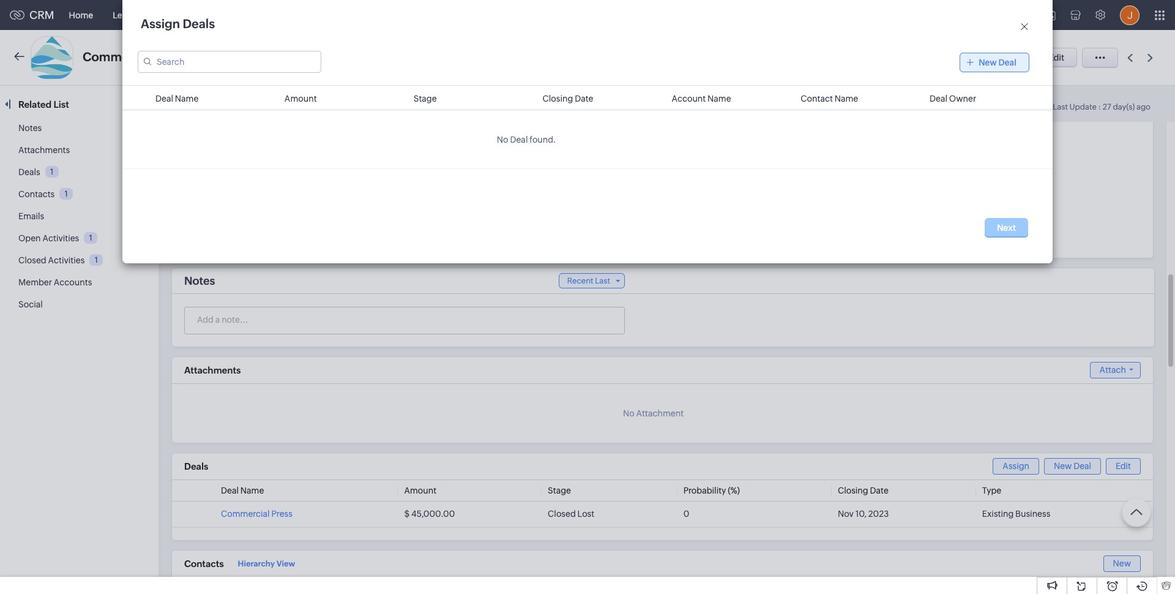 Task type: describe. For each thing, give the bounding box(es) containing it.
account
[[672, 94, 706, 103]]

1 for deals
[[50, 167, 53, 176]]

closed for closed activities
[[18, 255, 46, 265]]

home link
[[59, 0, 103, 30]]

state for billing state
[[237, 110, 258, 120]]

business
[[1016, 509, 1051, 519]]

update
[[1070, 102, 1097, 111]]

date for top closing date link
[[575, 94, 594, 103]]

social link
[[18, 299, 43, 309]]

crm link
[[10, 9, 54, 21]]

related
[[18, 99, 52, 110]]

billing country
[[199, 159, 258, 169]]

overview
[[186, 98, 227, 108]]

crm
[[29, 9, 54, 21]]

45,000.00
[[412, 509, 455, 519]]

open activities
[[18, 233, 79, 243]]

amount link for probability (%)
[[404, 486, 437, 495]]

closed lost
[[548, 509, 595, 519]]

deal down commercial press (sample)
[[156, 94, 173, 103]]

state for shipping state
[[680, 110, 701, 120]]

probability
[[684, 486, 727, 495]]

hierarchy
[[238, 559, 275, 569]]

emails link
[[18, 211, 44, 221]]

1 for open activities
[[89, 233, 92, 242]]

attach
[[1100, 365, 1127, 375]]

(%)
[[728, 486, 740, 495]]

member
[[18, 277, 52, 287]]

hierarchy view link
[[238, 556, 295, 572]]

deal owner link
[[930, 94, 977, 103]]

shipping country
[[630, 159, 701, 169]]

probability (%) link
[[684, 486, 740, 495]]

stage link for probability (%)
[[548, 486, 571, 495]]

1 for contacts
[[65, 189, 68, 198]]

assign link
[[994, 458, 1040, 475]]

united states
[[275, 159, 328, 169]]

owner
[[950, 94, 977, 103]]

lost
[[578, 509, 595, 519]]

overview link
[[186, 98, 227, 108]]

$ 45,000.00
[[404, 509, 455, 519]]

edit inside button
[[1050, 53, 1065, 62]]

new link
[[1104, 555, 1142, 572]]

ago
[[1137, 102, 1151, 111]]

commercial for commercial press
[[221, 509, 270, 519]]

assign for assign
[[1003, 461, 1030, 471]]

0 vertical spatial deals
[[183, 17, 215, 31]]

recent last
[[568, 276, 611, 285]]

1 vertical spatial last
[[595, 276, 611, 285]]

notes link
[[18, 123, 42, 133]]

0 horizontal spatial notes
[[18, 123, 42, 133]]

profile image
[[1121, 5, 1140, 25]]

new for new deal button
[[979, 58, 997, 67]]

assign deals
[[141, 17, 215, 31]]

timeline
[[253, 98, 289, 108]]

list
[[54, 99, 69, 110]]

2023
[[869, 509, 889, 519]]

related list
[[18, 99, 71, 110]]

new deal button
[[960, 53, 1030, 72]]

http://commercialpress.com/
[[251, 53, 377, 63]]

member accounts link
[[18, 277, 92, 287]]

name for closing date's deal name link
[[175, 94, 199, 103]]

contact name link
[[801, 94, 859, 103]]

Add a note... field
[[185, 314, 624, 326]]

contact
[[801, 94, 833, 103]]

27
[[1103, 102, 1112, 111]]

shipping state
[[642, 110, 701, 120]]

Search text field
[[138, 51, 322, 73]]

new deal for new deal link
[[1054, 461, 1092, 471]]

1 vertical spatial closing date link
[[838, 486, 889, 495]]

home
[[69, 10, 93, 20]]

deal name link for probability (%)
[[221, 486, 264, 495]]

type
[[983, 486, 1002, 495]]

deal owner
[[930, 94, 977, 103]]

account name link
[[672, 94, 732, 103]]

$
[[404, 509, 410, 519]]

1 horizontal spatial notes
[[184, 274, 215, 287]]

found.
[[530, 135, 556, 144]]

closing for top closing date link
[[543, 94, 573, 103]]

2 vertical spatial contacts
[[184, 559, 224, 569]]

commercial press link
[[221, 509, 293, 519]]

contact name
[[801, 94, 859, 103]]

http://commercialpress.com/ link
[[251, 53, 377, 63]]

profile element
[[1113, 0, 1148, 30]]

billing state
[[211, 110, 258, 120]]

0 vertical spatial attachments
[[18, 145, 70, 155]]

(sample)
[[191, 50, 244, 64]]

commercial press
[[221, 509, 293, 519]]

1 vertical spatial contacts
[[18, 189, 55, 199]]

timeline link
[[253, 98, 289, 108]]

nov 10, 2023
[[838, 509, 889, 519]]

billing for billing state
[[211, 110, 236, 120]]

type link
[[983, 486, 1002, 495]]

amount for closing date
[[285, 94, 317, 103]]

attachments link
[[18, 145, 70, 155]]

previous record image
[[1128, 54, 1134, 62]]

name for probability (%) deal name link
[[241, 486, 264, 495]]

commercial for commercial press (sample)
[[83, 50, 154, 64]]

stage for closing
[[414, 94, 437, 103]]

0 horizontal spatial accounts
[[54, 277, 92, 287]]



Task type: locate. For each thing, give the bounding box(es) containing it.
1 up open activities
[[65, 189, 68, 198]]

closing for bottommost closing date link
[[838, 486, 869, 495]]

1 horizontal spatial press
[[272, 509, 293, 519]]

:
[[1099, 102, 1102, 111]]

commercial
[[83, 50, 154, 64], [221, 509, 270, 519]]

closing date link
[[543, 94, 594, 103], [838, 486, 889, 495]]

contacts link up commercial press (sample)
[[146, 0, 202, 30]]

1 horizontal spatial amount link
[[404, 486, 437, 495]]

billing for billing country
[[199, 159, 224, 169]]

edit link
[[1107, 458, 1142, 475]]

0 vertical spatial edit
[[1050, 53, 1065, 62]]

state down timeline
[[237, 110, 258, 120]]

deals link
[[18, 167, 40, 177]]

0 horizontal spatial no
[[497, 135, 509, 144]]

1 vertical spatial closed
[[548, 509, 576, 519]]

deal name link for closing date
[[156, 94, 199, 103]]

0 horizontal spatial country
[[226, 159, 258, 169]]

0 horizontal spatial new deal
[[979, 58, 1017, 67]]

last update : 27 day(s) ago
[[1053, 102, 1151, 111]]

accounts link
[[202, 0, 260, 30]]

name
[[175, 94, 199, 103], [708, 94, 732, 103], [835, 94, 859, 103], [241, 486, 264, 495]]

shipping for shipping state
[[642, 110, 678, 120]]

billing down overview link
[[211, 110, 236, 120]]

last left update on the top right
[[1053, 102, 1069, 111]]

1 country from the left
[[226, 159, 258, 169]]

1 horizontal spatial date
[[871, 486, 889, 495]]

new deal link
[[1045, 458, 1102, 475]]

0 horizontal spatial commercial
[[83, 50, 154, 64]]

closing date for top closing date link
[[543, 94, 594, 103]]

0 horizontal spatial closed
[[18, 255, 46, 265]]

1 horizontal spatial last
[[1053, 102, 1069, 111]]

1 vertical spatial commercial
[[221, 509, 270, 519]]

deal name link
[[156, 94, 199, 103], [221, 486, 264, 495]]

0 horizontal spatial date
[[575, 94, 594, 103]]

deal left edit button
[[999, 58, 1017, 67]]

2 state from the left
[[680, 110, 701, 120]]

state
[[237, 110, 258, 120], [680, 110, 701, 120]]

deal name up the commercial press link
[[221, 486, 264, 495]]

account name
[[672, 94, 732, 103]]

activities
[[42, 233, 79, 243], [48, 255, 85, 265]]

1 horizontal spatial accounts
[[212, 10, 250, 20]]

contacts
[[156, 10, 192, 20], [18, 189, 55, 199], [184, 559, 224, 569]]

commercial press (sample)
[[83, 50, 244, 64]]

activities for open activities
[[42, 233, 79, 243]]

closing date
[[543, 94, 594, 103], [838, 486, 889, 495]]

notes
[[18, 123, 42, 133], [184, 274, 215, 287]]

new deal for new deal button
[[979, 58, 1017, 67]]

1 vertical spatial new
[[1054, 461, 1073, 471]]

0 horizontal spatial closing date
[[543, 94, 594, 103]]

new deal inside button
[[979, 58, 1017, 67]]

1 vertical spatial shipping
[[630, 159, 667, 169]]

deal name for probability
[[221, 486, 264, 495]]

stage link for closing date
[[414, 94, 437, 103]]

1 horizontal spatial stage link
[[548, 486, 571, 495]]

0 horizontal spatial contacts link
[[18, 189, 55, 199]]

name for contact name link
[[835, 94, 859, 103]]

0 vertical spatial last
[[1053, 102, 1069, 111]]

assign for assign deals
[[141, 17, 180, 31]]

activities for closed activities
[[48, 255, 85, 265]]

search element
[[1014, 0, 1039, 30]]

closed activities link
[[18, 255, 85, 265]]

0 horizontal spatial state
[[237, 110, 258, 120]]

0 vertical spatial new deal
[[979, 58, 1017, 67]]

new deal
[[979, 58, 1017, 67], [1054, 461, 1092, 471]]

deal inside button
[[999, 58, 1017, 67]]

deal name down commercial press (sample)
[[156, 94, 199, 103]]

0 vertical spatial closing
[[543, 94, 573, 103]]

0 vertical spatial new
[[979, 58, 997, 67]]

1 vertical spatial assign
[[1003, 461, 1030, 471]]

date
[[575, 94, 594, 103], [871, 486, 889, 495]]

name for account name link
[[708, 94, 732, 103]]

deal name for closing
[[156, 94, 199, 103]]

closed activities
[[18, 255, 85, 265]]

stage for probability
[[548, 486, 571, 495]]

1 horizontal spatial amount
[[404, 486, 437, 495]]

0 horizontal spatial deal name link
[[156, 94, 199, 103]]

0 horizontal spatial closing date link
[[543, 94, 594, 103]]

new for new deal link
[[1054, 461, 1073, 471]]

2 vertical spatial new
[[1114, 559, 1132, 568]]

0
[[684, 509, 690, 519]]

0 vertical spatial commercial
[[83, 50, 154, 64]]

0 horizontal spatial edit
[[1050, 53, 1065, 62]]

0 vertical spatial closing date link
[[543, 94, 594, 103]]

last right recent
[[595, 276, 611, 285]]

amount link for closing date
[[285, 94, 317, 103]]

new inside 'link'
[[1114, 559, 1132, 568]]

shipping for shipping country
[[630, 159, 667, 169]]

1 horizontal spatial new deal
[[1054, 461, 1092, 471]]

country for shipping country
[[668, 159, 701, 169]]

no deal found.
[[497, 135, 556, 144]]

press up 'view'
[[272, 509, 293, 519]]

2 horizontal spatial new
[[1114, 559, 1132, 568]]

accounts up (sample)
[[212, 10, 250, 20]]

contacts up 'emails' link
[[18, 189, 55, 199]]

0 vertical spatial shipping
[[642, 110, 678, 120]]

2 country from the left
[[668, 159, 701, 169]]

attachment
[[637, 408, 684, 418]]

0 horizontal spatial assign
[[141, 17, 180, 31]]

nov
[[838, 509, 854, 519]]

closing date for bottommost closing date link
[[838, 486, 889, 495]]

1 horizontal spatial stage
[[548, 486, 571, 495]]

closing date up nov 10, 2023
[[838, 486, 889, 495]]

edit
[[1050, 53, 1065, 62], [1116, 461, 1132, 471]]

no left attachment
[[623, 408, 635, 418]]

0 horizontal spatial closing
[[543, 94, 573, 103]]

closing date link up found.
[[543, 94, 594, 103]]

2 vertical spatial deals
[[184, 461, 208, 472]]

amount down 'http://commercialpress.com/' link
[[285, 94, 317, 103]]

1 state from the left
[[237, 110, 258, 120]]

name down commercial press (sample)
[[175, 94, 199, 103]]

no left found.
[[497, 135, 509, 144]]

name right account
[[708, 94, 732, 103]]

1 horizontal spatial deal name
[[221, 486, 264, 495]]

0 horizontal spatial stage link
[[414, 94, 437, 103]]

deal up the commercial press link
[[221, 486, 239, 495]]

closing up nov on the right of page
[[838, 486, 869, 495]]

closed for closed lost
[[548, 509, 576, 519]]

1 vertical spatial attachments
[[184, 365, 241, 375]]

1 vertical spatial press
[[272, 509, 293, 519]]

closing date link up nov 10, 2023
[[838, 486, 889, 495]]

1 vertical spatial closing
[[838, 486, 869, 495]]

contacts up commercial press (sample)
[[156, 10, 192, 20]]

country left united
[[226, 159, 258, 169]]

1 right closed activities link
[[95, 255, 98, 264]]

1 right open activities
[[89, 233, 92, 242]]

0 horizontal spatial new
[[979, 58, 997, 67]]

press down assign deals
[[157, 50, 188, 64]]

1 horizontal spatial commercial
[[221, 509, 270, 519]]

shipping
[[642, 110, 678, 120], [630, 159, 667, 169]]

1 vertical spatial new deal
[[1054, 461, 1092, 471]]

1
[[50, 167, 53, 176], [65, 189, 68, 198], [89, 233, 92, 242], [95, 255, 98, 264]]

no
[[497, 135, 509, 144], [623, 408, 635, 418]]

date for bottommost closing date link
[[871, 486, 889, 495]]

0 vertical spatial press
[[157, 50, 188, 64]]

no for no deal found.
[[497, 135, 509, 144]]

1 vertical spatial deal name
[[221, 486, 264, 495]]

1 vertical spatial edit
[[1116, 461, 1132, 471]]

1 vertical spatial date
[[871, 486, 889, 495]]

deal left edit link
[[1074, 461, 1092, 471]]

assign up commercial press (sample)
[[141, 17, 180, 31]]

united
[[275, 159, 302, 169]]

country down shipping state
[[668, 159, 701, 169]]

0 vertical spatial activities
[[42, 233, 79, 243]]

0 vertical spatial billing
[[211, 110, 236, 120]]

1 vertical spatial amount
[[404, 486, 437, 495]]

next record image
[[1148, 54, 1156, 62]]

assign
[[141, 17, 180, 31], [1003, 461, 1030, 471]]

1 vertical spatial billing
[[199, 159, 224, 169]]

1 horizontal spatial country
[[668, 159, 701, 169]]

country for billing country
[[226, 159, 258, 169]]

press
[[157, 50, 188, 64], [272, 509, 293, 519]]

0 vertical spatial notes
[[18, 123, 42, 133]]

name up the commercial press link
[[241, 486, 264, 495]]

0 vertical spatial date
[[575, 94, 594, 103]]

1 horizontal spatial closing date
[[838, 486, 889, 495]]

closing date up found.
[[543, 94, 594, 103]]

deal name link up the commercial press link
[[221, 486, 264, 495]]

0 horizontal spatial deal name
[[156, 94, 199, 103]]

stage link
[[414, 94, 437, 103], [548, 486, 571, 495]]

1 horizontal spatial closing
[[838, 486, 869, 495]]

edit button
[[1037, 48, 1078, 67]]

accounts down closed activities
[[54, 277, 92, 287]]

contacts left hierarchy
[[184, 559, 224, 569]]

1 horizontal spatial contacts link
[[146, 0, 202, 30]]

closed left lost
[[548, 509, 576, 519]]

0 horizontal spatial amount link
[[285, 94, 317, 103]]

1 horizontal spatial closing date link
[[838, 486, 889, 495]]

no attachment
[[623, 408, 684, 418]]

amount link
[[285, 94, 317, 103], [404, 486, 437, 495]]

amount
[[285, 94, 317, 103], [404, 486, 437, 495]]

amount link down 'http://commercialpress.com/' link
[[285, 94, 317, 103]]

amount link up $ 45,000.00
[[404, 486, 437, 495]]

1 vertical spatial notes
[[184, 274, 215, 287]]

0 vertical spatial amount link
[[285, 94, 317, 103]]

1 horizontal spatial state
[[680, 110, 701, 120]]

deal left the owner
[[930, 94, 948, 103]]

1 horizontal spatial new
[[1054, 461, 1073, 471]]

0 vertical spatial deal name
[[156, 94, 199, 103]]

amount for probability (%)
[[404, 486, 437, 495]]

0 vertical spatial deal name link
[[156, 94, 199, 103]]

billing
[[211, 110, 236, 120], [199, 159, 224, 169]]

accounts
[[212, 10, 250, 20], [54, 277, 92, 287]]

0 horizontal spatial amount
[[285, 94, 317, 103]]

press for commercial press (sample)
[[157, 50, 188, 64]]

country
[[226, 159, 258, 169], [668, 159, 701, 169]]

name right contact
[[835, 94, 859, 103]]

search image
[[1021, 10, 1031, 20]]

new
[[979, 58, 997, 67], [1054, 461, 1073, 471], [1114, 559, 1132, 568]]

emails
[[18, 211, 44, 221]]

0 horizontal spatial stage
[[414, 94, 437, 103]]

commercial down leads
[[83, 50, 154, 64]]

deal name link down commercial press (sample)
[[156, 94, 199, 103]]

probability (%)
[[684, 486, 740, 495]]

no for no attachment
[[623, 408, 635, 418]]

open
[[18, 233, 41, 243]]

hierarchy view
[[238, 559, 295, 569]]

leads link
[[103, 0, 146, 30]]

shipping down shipping state
[[630, 159, 667, 169]]

1 vertical spatial amount link
[[404, 486, 437, 495]]

assign up existing business
[[1003, 461, 1030, 471]]

0 vertical spatial stage link
[[414, 94, 437, 103]]

activities up closed activities
[[42, 233, 79, 243]]

1 horizontal spatial assign
[[1003, 461, 1030, 471]]

1 for closed activities
[[95, 255, 98, 264]]

new inside button
[[979, 58, 997, 67]]

billing down billing state
[[199, 159, 224, 169]]

shipping down account
[[642, 110, 678, 120]]

closed down open
[[18, 255, 46, 265]]

1 horizontal spatial edit
[[1116, 461, 1132, 471]]

0 vertical spatial stage
[[414, 94, 437, 103]]

1 vertical spatial deals
[[18, 167, 40, 177]]

member accounts
[[18, 277, 92, 287]]

open activities link
[[18, 233, 79, 243]]

1 vertical spatial deal name link
[[221, 486, 264, 495]]

1 vertical spatial no
[[623, 408, 635, 418]]

deal name
[[156, 94, 199, 103], [221, 486, 264, 495]]

recent
[[568, 276, 594, 285]]

existing
[[983, 509, 1014, 519]]

social
[[18, 299, 43, 309]]

states
[[304, 159, 328, 169]]

commercial up hierarchy
[[221, 509, 270, 519]]

attach link
[[1090, 362, 1142, 378]]

0 vertical spatial accounts
[[212, 10, 250, 20]]

10,
[[856, 509, 867, 519]]

deal left found.
[[510, 135, 528, 144]]

1 vertical spatial contacts link
[[18, 189, 55, 199]]

1 vertical spatial stage link
[[548, 486, 571, 495]]

press for commercial press
[[272, 509, 293, 519]]

activities up member accounts
[[48, 255, 85, 265]]

state down account
[[680, 110, 701, 120]]

1 vertical spatial accounts
[[54, 277, 92, 287]]

0 vertical spatial contacts link
[[146, 0, 202, 30]]

view
[[277, 559, 295, 569]]

amount up $ 45,000.00
[[404, 486, 437, 495]]

1 horizontal spatial attachments
[[184, 365, 241, 375]]

0 vertical spatial contacts
[[156, 10, 192, 20]]

new deal down "search" element
[[979, 58, 1017, 67]]

existing business
[[983, 509, 1051, 519]]

closing
[[543, 94, 573, 103], [838, 486, 869, 495]]

0 vertical spatial no
[[497, 135, 509, 144]]

1 vertical spatial stage
[[548, 486, 571, 495]]

day(s)
[[1114, 102, 1136, 111]]

leads
[[113, 10, 136, 20]]

1 horizontal spatial no
[[623, 408, 635, 418]]

contacts link up 'emails' link
[[18, 189, 55, 199]]

1 vertical spatial closing date
[[838, 486, 889, 495]]

new deal left edit link
[[1054, 461, 1092, 471]]

0 vertical spatial closed
[[18, 255, 46, 265]]

1 vertical spatial activities
[[48, 255, 85, 265]]

closing up found.
[[543, 94, 573, 103]]

1 horizontal spatial closed
[[548, 509, 576, 519]]

1 right deals link
[[50, 167, 53, 176]]



Task type: vqa. For each thing, say whether or not it's contained in the screenshot.
HELP link
no



